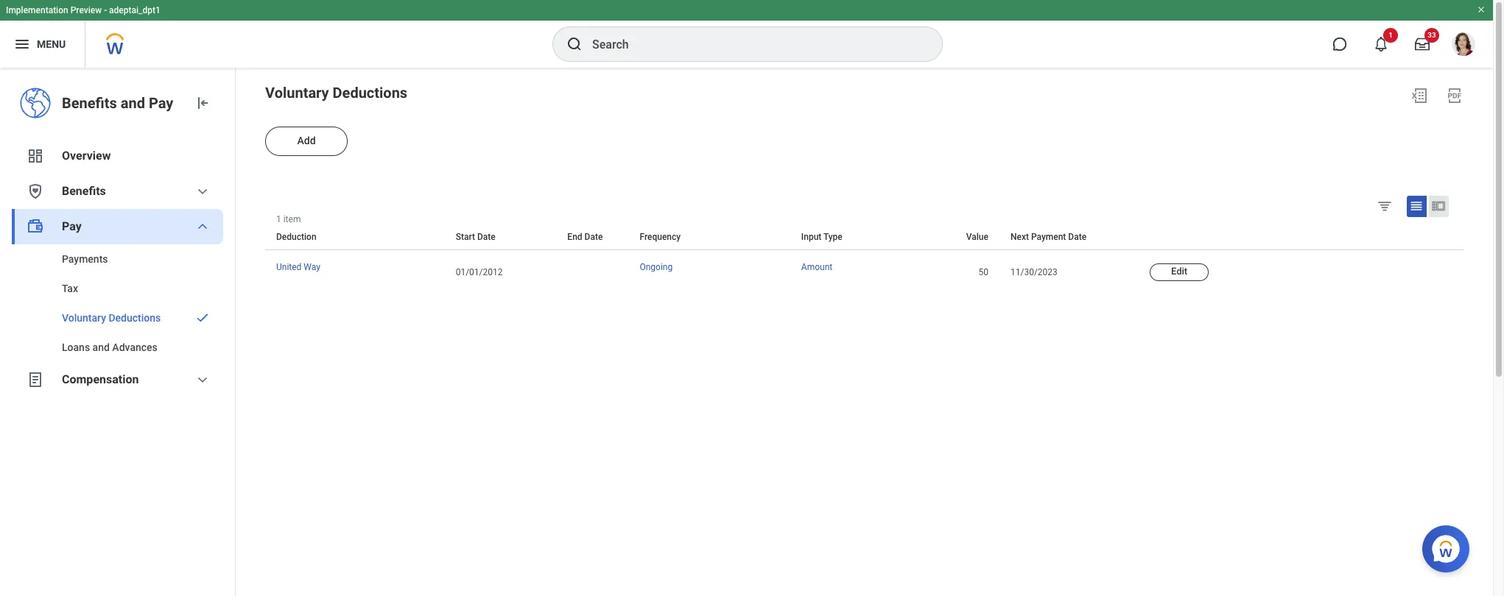 Task type: vqa. For each thing, say whether or not it's contained in the screenshot.
Deductions to the left
yes



Task type: describe. For each thing, give the bounding box(es) containing it.
frequency
[[640, 232, 681, 242]]

0 vertical spatial pay
[[149, 94, 173, 112]]

and for loans
[[93, 342, 110, 354]]

voluntary inside pay element
[[62, 312, 106, 324]]

33
[[1428, 31, 1437, 39]]

0 vertical spatial voluntary
[[265, 84, 329, 102]]

advances
[[112, 342, 158, 354]]

end
[[568, 232, 582, 242]]

ongoing
[[640, 262, 673, 273]]

pay button
[[12, 209, 223, 245]]

chevron down small image for pay
[[194, 218, 211, 236]]

value
[[967, 232, 989, 242]]

edit button
[[1150, 264, 1209, 281]]

date for start date
[[477, 232, 496, 242]]

benefits for benefits and pay
[[62, 94, 117, 112]]

add
[[297, 135, 316, 147]]

loans and advances link
[[12, 333, 223, 362]]

1 for 1 item
[[276, 214, 281, 225]]

deductions inside pay element
[[109, 312, 161, 324]]

frequency button
[[640, 225, 789, 251]]

check image
[[194, 311, 211, 326]]

transformation import image
[[194, 94, 211, 112]]

way
[[304, 262, 320, 273]]

benefits button
[[12, 174, 223, 209]]

implementation
[[6, 5, 68, 15]]

01/01/2012
[[456, 267, 503, 278]]

50
[[979, 267, 989, 278]]

notifications large image
[[1374, 37, 1389, 52]]

close environment banner image
[[1477, 5, 1486, 14]]

select to filter grid data image
[[1377, 198, 1393, 214]]

tax
[[62, 283, 78, 295]]

dashboard image
[[27, 147, 44, 165]]

type
[[824, 232, 843, 242]]

Search Workday  search field
[[592, 28, 912, 60]]

loans and advances
[[62, 342, 158, 354]]

search image
[[566, 35, 584, 53]]

inbox large image
[[1415, 37, 1430, 52]]

justify image
[[13, 35, 31, 53]]

profile logan mcneil image
[[1452, 32, 1476, 59]]

implementation preview -   adeptai_dpt1
[[6, 5, 161, 15]]

voluntary deductions link
[[12, 304, 223, 333]]

united way link
[[276, 259, 320, 273]]

-
[[104, 5, 107, 15]]

overview link
[[12, 139, 223, 174]]

payment
[[1031, 232, 1066, 242]]

benefits and pay
[[62, 94, 173, 112]]

export to excel image
[[1411, 87, 1429, 105]]

0 vertical spatial voluntary deductions
[[265, 84, 408, 102]]

toggle to list detail view image
[[1432, 199, 1446, 214]]

task pay image
[[27, 218, 44, 236]]

benefits image
[[27, 183, 44, 200]]



Task type: locate. For each thing, give the bounding box(es) containing it.
1 vertical spatial benefits
[[62, 184, 106, 198]]

benefits inside dropdown button
[[62, 184, 106, 198]]

and for benefits
[[121, 94, 145, 112]]

1 horizontal spatial 1
[[1389, 31, 1393, 39]]

next payment date
[[1011, 232, 1087, 242]]

2 date from the left
[[585, 232, 603, 242]]

voluntary up add
[[265, 84, 329, 102]]

Toggle to Grid view radio
[[1407, 196, 1427, 217]]

1 horizontal spatial pay
[[149, 94, 173, 112]]

1 item
[[276, 214, 301, 225]]

and
[[121, 94, 145, 112], [93, 342, 110, 354]]

0 vertical spatial deductions
[[333, 84, 408, 102]]

voluntary up loans
[[62, 312, 106, 324]]

1 horizontal spatial voluntary
[[265, 84, 329, 102]]

1 vertical spatial chevron down small image
[[194, 218, 211, 236]]

deduction button
[[276, 225, 443, 251]]

navigation pane region
[[0, 68, 236, 597]]

date for end date
[[585, 232, 603, 242]]

pay left transformation import image
[[149, 94, 173, 112]]

start
[[456, 232, 475, 242]]

0 horizontal spatial 1
[[276, 214, 281, 225]]

1 horizontal spatial deductions
[[333, 84, 408, 102]]

menu
[[37, 38, 66, 50]]

amount link
[[801, 259, 833, 273]]

and up overview link
[[121, 94, 145, 112]]

amount
[[801, 262, 833, 273]]

3 date from the left
[[1069, 232, 1087, 242]]

start date button
[[456, 225, 555, 251]]

date right the 'start'
[[477, 232, 496, 242]]

document alt image
[[27, 371, 44, 389]]

1 vertical spatial and
[[93, 342, 110, 354]]

next
[[1011, 232, 1029, 242]]

1 vertical spatial pay
[[62, 220, 82, 234]]

ongoing link
[[640, 259, 673, 273]]

chevron down small image
[[194, 183, 211, 200], [194, 218, 211, 236]]

Toggle to List Detail view radio
[[1429, 196, 1449, 217]]

benefits up overview
[[62, 94, 117, 112]]

1 horizontal spatial date
[[585, 232, 603, 242]]

chevron down small image
[[194, 371, 211, 389]]

value button
[[960, 225, 998, 251]]

compensation button
[[12, 362, 223, 398]]

and inside pay element
[[93, 342, 110, 354]]

0 vertical spatial benefits
[[62, 94, 117, 112]]

payments
[[62, 253, 108, 265]]

pay element
[[12, 245, 223, 362]]

11/30/2023
[[1011, 267, 1058, 278]]

1 left item
[[276, 214, 281, 225]]

1 inside button
[[1389, 31, 1393, 39]]

and right loans
[[93, 342, 110, 354]]

benefits
[[62, 94, 117, 112], [62, 184, 106, 198]]

1 date from the left
[[477, 232, 496, 242]]

edit
[[1171, 266, 1188, 277]]

1 horizontal spatial and
[[121, 94, 145, 112]]

adeptai_dpt1
[[109, 5, 161, 15]]

loans
[[62, 342, 90, 354]]

date inside 'start date' button
[[477, 232, 496, 242]]

0 vertical spatial chevron down small image
[[194, 183, 211, 200]]

compensation
[[62, 373, 139, 387]]

united way
[[276, 262, 320, 273]]

1 vertical spatial voluntary deductions
[[62, 312, 161, 324]]

start date
[[456, 232, 496, 242]]

end date button
[[568, 225, 627, 251]]

deduction
[[276, 232, 316, 242]]

voluntary deductions up loans and advances
[[62, 312, 161, 324]]

preview
[[70, 5, 102, 15]]

menu button
[[0, 21, 85, 68]]

date inside next payment date button
[[1069, 232, 1087, 242]]

1 vertical spatial deductions
[[109, 312, 161, 324]]

overview
[[62, 149, 111, 163]]

end date
[[568, 232, 603, 242]]

1 vertical spatial 1
[[276, 214, 281, 225]]

voluntary deductions
[[265, 84, 408, 102], [62, 312, 161, 324]]

add button
[[265, 127, 348, 156]]

date right payment
[[1069, 232, 1087, 242]]

pay inside dropdown button
[[62, 220, 82, 234]]

tax link
[[12, 274, 223, 304]]

2 chevron down small image from the top
[[194, 218, 211, 236]]

0 horizontal spatial date
[[477, 232, 496, 242]]

date
[[477, 232, 496, 242], [585, 232, 603, 242], [1069, 232, 1087, 242]]

pay up payments
[[62, 220, 82, 234]]

0 horizontal spatial deductions
[[109, 312, 161, 324]]

0 vertical spatial and
[[121, 94, 145, 112]]

deductions
[[333, 84, 408, 102], [109, 312, 161, 324]]

input
[[801, 232, 822, 242]]

chevron down small image for benefits
[[194, 183, 211, 200]]

voluntary deductions up add
[[265, 84, 408, 102]]

2 benefits from the top
[[62, 184, 106, 198]]

date right end
[[585, 232, 603, 242]]

2 horizontal spatial date
[[1069, 232, 1087, 242]]

input type
[[801, 232, 843, 242]]

chevron down small image inside benefits dropdown button
[[194, 183, 211, 200]]

payments link
[[12, 245, 223, 274]]

0 horizontal spatial pay
[[62, 220, 82, 234]]

benefits and pay element
[[62, 93, 182, 113]]

0 horizontal spatial and
[[93, 342, 110, 354]]

menu banner
[[0, 0, 1493, 68]]

1 chevron down small image from the top
[[194, 183, 211, 200]]

benefits for benefits
[[62, 184, 106, 198]]

option group
[[1374, 195, 1460, 220]]

item
[[283, 214, 301, 225]]

33 button
[[1406, 28, 1440, 60]]

1 horizontal spatial voluntary deductions
[[265, 84, 408, 102]]

1 button
[[1365, 28, 1398, 60]]

united
[[276, 262, 302, 273]]

view printable version (pdf) image
[[1446, 87, 1464, 105]]

1
[[1389, 31, 1393, 39], [276, 214, 281, 225]]

next payment date button
[[1011, 225, 1138, 251]]

date inside end date button
[[585, 232, 603, 242]]

0 vertical spatial 1
[[1389, 31, 1393, 39]]

benefits down overview
[[62, 184, 106, 198]]

voluntary deductions inside pay element
[[62, 312, 161, 324]]

voluntary
[[265, 84, 329, 102], [62, 312, 106, 324]]

toggle to grid view image
[[1409, 199, 1424, 214]]

input type button
[[801, 225, 948, 251]]

1 vertical spatial voluntary
[[62, 312, 106, 324]]

1 benefits from the top
[[62, 94, 117, 112]]

pay
[[149, 94, 173, 112], [62, 220, 82, 234]]

1 right notifications large image
[[1389, 31, 1393, 39]]

0 horizontal spatial voluntary deductions
[[62, 312, 161, 324]]

0 horizontal spatial voluntary
[[62, 312, 106, 324]]

1 for 1
[[1389, 31, 1393, 39]]



